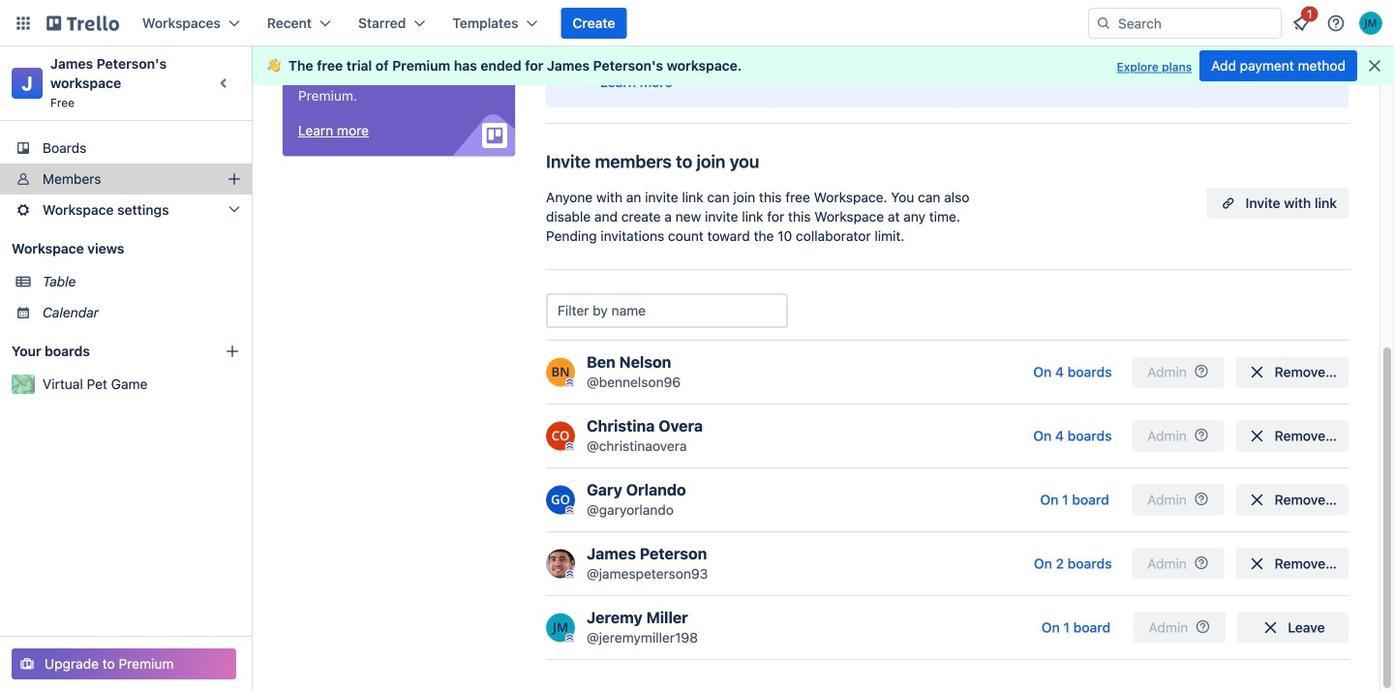 Task type: describe. For each thing, give the bounding box(es) containing it.
open information menu image
[[1327, 14, 1347, 33]]

primary element
[[0, 0, 1395, 46]]

Search field
[[1112, 10, 1282, 37]]

search image
[[1097, 15, 1112, 31]]

ben nelson (bennelson96) image
[[546, 358, 575, 387]]

this member is an admin of this workspace. image for the leftmost jeremy miller (jeremymiller198) image
[[566, 634, 574, 643]]

back to home image
[[46, 8, 119, 39]]

0 vertical spatial jeremy miller (jeremymiller198) image
[[1360, 12, 1383, 35]]



Task type: locate. For each thing, give the bounding box(es) containing it.
your boards with 1 items element
[[12, 340, 196, 363]]

jeremy miller (jeremymiller198) image
[[1360, 12, 1383, 35], [546, 614, 575, 643]]

0 horizontal spatial jeremy miller (jeremymiller198) image
[[546, 614, 575, 643]]

gary orlando (garyorlando) image
[[546, 486, 575, 515]]

workspace navigation collapse icon image
[[211, 70, 238, 97]]

this member is an admin of this workspace. image
[[566, 442, 574, 451], [566, 506, 574, 515]]

this member is an admin of this workspace. image
[[566, 570, 574, 579], [566, 634, 574, 643]]

this member is an admin of this workspace. image up james peterson (jamespeterson93) image
[[566, 506, 574, 515]]

james peterson (jamespeterson93) image
[[546, 550, 575, 579]]

jeremy miller (jeremymiller198) image down james peterson (jamespeterson93) image
[[546, 614, 575, 643]]

0 vertical spatial this member is an admin of this workspace. image
[[566, 570, 574, 579]]

0 vertical spatial this member is an admin of this workspace. image
[[566, 442, 574, 451]]

add board image
[[225, 344, 240, 359]]

1 this member is an admin of this workspace. image from the top
[[566, 442, 574, 451]]

2 this member is an admin of this workspace. image from the top
[[566, 506, 574, 515]]

1 vertical spatial this member is an admin of this workspace. image
[[566, 634, 574, 643]]

1 vertical spatial jeremy miller (jeremymiller198) image
[[546, 614, 575, 643]]

jeremy miller (jeremymiller198) image right the open information menu icon
[[1360, 12, 1383, 35]]

2 this member is an admin of this workspace. image from the top
[[566, 634, 574, 643]]

1 vertical spatial this member is an admin of this workspace. image
[[566, 506, 574, 515]]

this member is an admin of this workspace. image for christina overa (christinaovera) image
[[566, 442, 574, 451]]

1 notification image
[[1290, 12, 1314, 35]]

wave image
[[267, 57, 281, 75]]

this member is an admin of this workspace. image for 'gary orlando (garyorlando)' image
[[566, 506, 574, 515]]

christina overa (christinaovera) image
[[546, 422, 575, 451]]

Filter by name text field
[[546, 294, 789, 328]]

1 this member is an admin of this workspace. image from the top
[[566, 570, 574, 579]]

this member is an admin of this workspace. image for james peterson (jamespeterson93) image
[[566, 570, 574, 579]]

banner
[[252, 46, 1395, 85]]

1 horizontal spatial jeremy miller (jeremymiller198) image
[[1360, 12, 1383, 35]]

this member is an admin of this workspace. image down james peterson (jamespeterson93) image
[[566, 634, 574, 643]]

this member is an admin of this workspace. image down 'gary orlando (garyorlando)' image
[[566, 570, 574, 579]]

this member is an admin of this workspace. image up 'gary orlando (garyorlando)' image
[[566, 442, 574, 451]]



Task type: vqa. For each thing, say whether or not it's contained in the screenshot.
File
no



